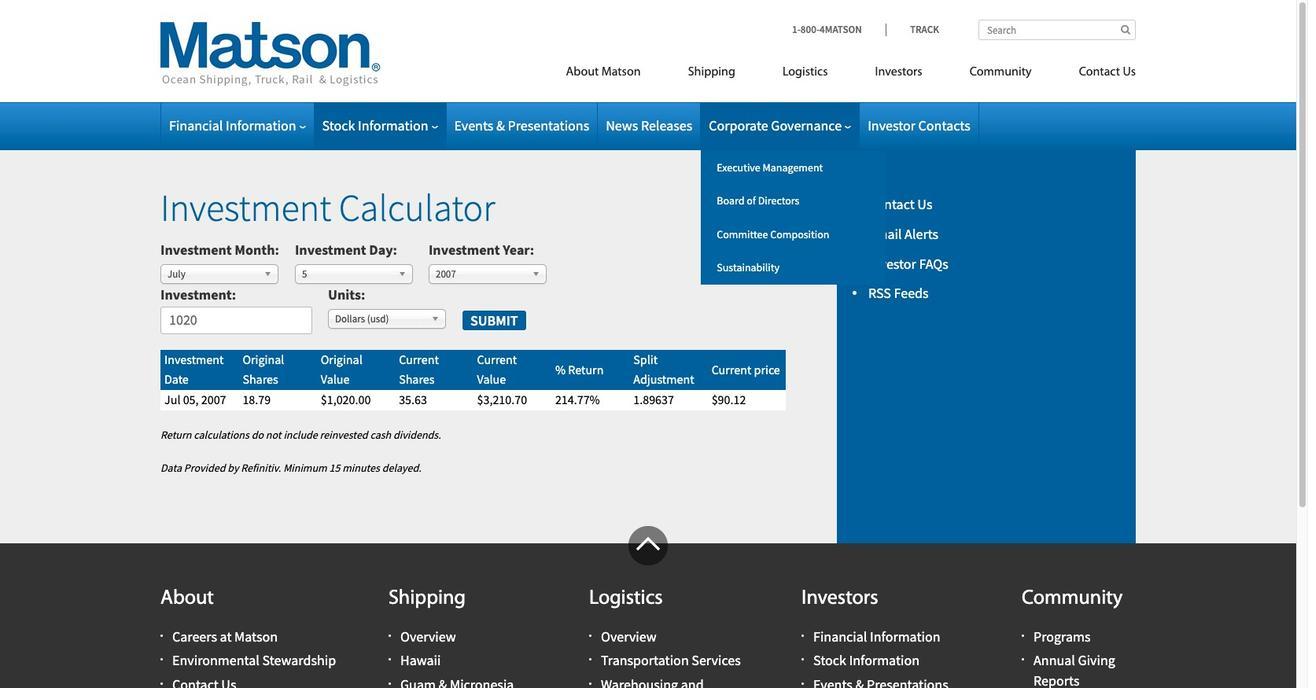 Task type: locate. For each thing, give the bounding box(es) containing it.
shares up the 35.63
[[399, 372, 435, 387]]

matson inside "link"
[[602, 66, 641, 79]]

overview transportation services
[[601, 628, 741, 670]]

2007 right 05,
[[201, 392, 226, 408]]

return calculations do not include reinvested cash dividends.
[[161, 428, 441, 442]]

board
[[717, 194, 745, 208]]

original for value
[[321, 352, 363, 367]]

services
[[692, 652, 741, 670]]

shares up '18.79'
[[243, 372, 278, 387]]

0 horizontal spatial stock
[[322, 116, 355, 135]]

2007 down investment year
[[436, 267, 456, 281]]

dollars (usd)
[[335, 312, 389, 326]]

delayed.
[[382, 461, 421, 475]]

1 horizontal spatial financial information link
[[814, 628, 941, 646]]

investors down track link
[[875, 66, 923, 79]]

0 horizontal spatial overview link
[[400, 628, 456, 646]]

1 horizontal spatial value
[[477, 372, 506, 387]]

overview link for shipping
[[400, 628, 456, 646]]

investment down july at the left of page
[[161, 286, 232, 304]]

overview up hawaii
[[400, 628, 456, 646]]

current price
[[712, 362, 780, 377]]

investors up financial information stock information
[[802, 589, 879, 610]]

overview link up hawaii
[[400, 628, 456, 646]]

$3,210.70
[[477, 392, 527, 408]]

0 vertical spatial contact us link
[[1056, 58, 1136, 90]]

community up 'programs' link
[[1022, 589, 1123, 610]]

information for stock information
[[358, 116, 428, 135]]

contact us
[[1079, 66, 1136, 79], [869, 195, 933, 213]]

0 horizontal spatial financial
[[169, 116, 223, 135]]

0 horizontal spatial financial information link
[[169, 116, 306, 135]]

information
[[226, 116, 296, 135], [358, 116, 428, 135], [870, 628, 941, 646], [849, 652, 920, 670]]

shares for current shares
[[399, 372, 435, 387]]

logistics
[[783, 66, 828, 79], [589, 589, 663, 610]]

1 horizontal spatial us
[[1123, 66, 1136, 79]]

1 horizontal spatial contact us link
[[1056, 58, 1136, 90]]

investor for investor contacts
[[868, 116, 916, 135]]

investor for investor faqs
[[869, 255, 917, 273]]

executive
[[717, 161, 761, 175]]

0 horizontal spatial shares
[[243, 372, 278, 387]]

investment up 5 link
[[295, 240, 366, 259]]

1 horizontal spatial 2007
[[436, 267, 456, 281]]

1 value from the left
[[321, 372, 350, 387]]

1 overview link from the left
[[400, 628, 456, 646]]

us down search icon
[[1123, 66, 1136, 79]]

events & presentations link
[[454, 116, 589, 135]]

1 horizontal spatial logistics
[[783, 66, 828, 79]]

contact us link up email alerts
[[869, 195, 933, 213]]

0 vertical spatial contact us
[[1079, 66, 1136, 79]]

0 horizontal spatial logistics
[[589, 589, 663, 610]]

news releases
[[606, 116, 693, 135]]

hawaii
[[400, 652, 441, 670]]

shipping up the 'corporate'
[[688, 66, 736, 79]]

financial information link inside footer
[[814, 628, 941, 646]]

executive management
[[717, 161, 823, 175]]

giving
[[1078, 652, 1116, 670]]

investment up month
[[161, 184, 331, 231]]

overview link
[[400, 628, 456, 646], [601, 628, 657, 646]]

None submit
[[462, 310, 527, 331]]

us up alerts
[[918, 195, 933, 213]]

transportation services link
[[601, 652, 741, 670]]

about matson
[[566, 66, 641, 79]]

dollars
[[335, 312, 365, 326]]

0 vertical spatial financial information link
[[169, 116, 306, 135]]

by
[[228, 461, 239, 475]]

value up $1,020.00
[[321, 372, 350, 387]]

1 vertical spatial contact us link
[[869, 195, 933, 213]]

releases
[[641, 116, 693, 135]]

0 horizontal spatial current
[[399, 352, 439, 367]]

0 vertical spatial stock information link
[[322, 116, 438, 135]]

top menu navigation
[[495, 58, 1136, 90]]

overview inside overview transportation services
[[601, 628, 657, 646]]

1 horizontal spatial current
[[477, 352, 517, 367]]

original for shares
[[243, 352, 284, 367]]

0 horizontal spatial about
[[161, 589, 214, 610]]

shares
[[243, 372, 278, 387], [399, 372, 435, 387]]

financial information link
[[169, 116, 306, 135], [814, 628, 941, 646]]

investors inside top menu navigation
[[875, 66, 923, 79]]

1 horizontal spatial about
[[566, 66, 599, 79]]

1 horizontal spatial contact us
[[1079, 66, 1136, 79]]

0 horizontal spatial shipping
[[389, 589, 466, 610]]

2 overview from the left
[[601, 628, 657, 646]]

about
[[566, 66, 599, 79], [161, 589, 214, 610]]

1 vertical spatial stock information link
[[814, 652, 920, 670]]

0 vertical spatial contact
[[1079, 66, 1120, 79]]

1 vertical spatial shipping
[[389, 589, 466, 610]]

us inside top menu navigation
[[1123, 66, 1136, 79]]

investment calculator
[[161, 184, 495, 231]]

footer
[[0, 526, 1297, 688]]

financial inside financial information stock information
[[814, 628, 867, 646]]

1 horizontal spatial financial
[[814, 628, 867, 646]]

2007
[[436, 267, 456, 281], [201, 392, 226, 408]]

original
[[243, 352, 284, 367], [321, 352, 363, 367]]

investment
[[161, 184, 331, 231], [161, 240, 232, 259], [295, 240, 366, 259], [429, 240, 500, 259], [161, 286, 232, 304], [164, 352, 224, 367]]

executive management link
[[701, 151, 886, 184]]

feeds
[[894, 284, 929, 302]]

2 value from the left
[[477, 372, 506, 387]]

investment day
[[295, 240, 393, 259]]

1 horizontal spatial original
[[321, 352, 363, 367]]

committee composition link
[[701, 218, 886, 251]]

0 vertical spatial financial
[[169, 116, 223, 135]]

1 overview from the left
[[400, 628, 456, 646]]

july link
[[161, 264, 279, 284]]

shares inside original shares
[[243, 372, 278, 387]]

0 vertical spatial about
[[566, 66, 599, 79]]

0 vertical spatial matson
[[602, 66, 641, 79]]

board of directors
[[717, 194, 800, 208]]

investment up date
[[164, 352, 224, 367]]

governance
[[771, 116, 842, 135]]

investor faqs link
[[869, 255, 949, 273]]

year
[[503, 240, 530, 259]]

programs link
[[1034, 628, 1091, 646]]

05,
[[183, 392, 199, 408]]

2 horizontal spatial current
[[712, 362, 752, 377]]

1 horizontal spatial stock
[[814, 652, 847, 670]]

1 vertical spatial matson
[[235, 628, 278, 646]]

1 horizontal spatial overview link
[[601, 628, 657, 646]]

1 horizontal spatial stock information link
[[814, 652, 920, 670]]

investors
[[875, 66, 923, 79], [802, 589, 879, 610]]

0 vertical spatial investors
[[875, 66, 923, 79]]

0 horizontal spatial value
[[321, 372, 350, 387]]

corporate governance link
[[709, 116, 851, 135]]

contact us link down search icon
[[1056, 58, 1136, 90]]

contact us down search icon
[[1079, 66, 1136, 79]]

sustainability link
[[701, 251, 886, 284]]

0 horizontal spatial matson
[[235, 628, 278, 646]]

overview hawaii
[[400, 628, 456, 670]]

0 vertical spatial community
[[970, 66, 1032, 79]]

original up '18.79'
[[243, 352, 284, 367]]

0 vertical spatial return
[[568, 362, 604, 377]]

1 vertical spatial investor
[[869, 255, 917, 273]]

financial information link for rightmost stock information link
[[814, 628, 941, 646]]

1 vertical spatial contact
[[869, 195, 915, 213]]

1 vertical spatial return
[[161, 428, 192, 442]]

value for current value
[[477, 372, 506, 387]]

value inside current value
[[477, 372, 506, 387]]

about up the presentations
[[566, 66, 599, 79]]

investment date
[[164, 352, 224, 387]]

information for financial information stock information
[[870, 628, 941, 646]]

of
[[747, 194, 756, 208]]

5
[[302, 267, 307, 281]]

logistics down back to top image in the bottom of the page
[[589, 589, 663, 610]]

1 vertical spatial financial information link
[[814, 628, 941, 646]]

hawaii link
[[400, 652, 441, 670]]

35.63
[[399, 392, 427, 408]]

overview
[[400, 628, 456, 646], [601, 628, 657, 646]]

1 vertical spatial 2007
[[201, 392, 226, 408]]

current
[[399, 352, 439, 367], [477, 352, 517, 367], [712, 362, 752, 377]]

1 vertical spatial investors
[[802, 589, 879, 610]]

community down search search box
[[970, 66, 1032, 79]]

stock inside financial information stock information
[[814, 652, 847, 670]]

about up careers
[[161, 589, 214, 610]]

investors link
[[852, 58, 946, 90]]

contact us link
[[1056, 58, 1136, 90], [869, 195, 933, 213]]

investment up 2007 link
[[429, 240, 500, 259]]

matson up news
[[602, 66, 641, 79]]

shares inside current shares
[[399, 372, 435, 387]]

investment for investment year
[[429, 240, 500, 259]]

environmental
[[172, 652, 260, 670]]

1 vertical spatial stock
[[814, 652, 847, 670]]

0 horizontal spatial contact
[[869, 195, 915, 213]]

current up $90.12
[[712, 362, 752, 377]]

faqs
[[919, 255, 949, 273]]

original up $1,020.00
[[321, 352, 363, 367]]

0 horizontal spatial contact us
[[869, 195, 933, 213]]

overview for shipping
[[400, 628, 456, 646]]

value inside original value
[[321, 372, 350, 387]]

calculator
[[339, 184, 495, 231]]

current up the 35.63
[[399, 352, 439, 367]]

1 vertical spatial community
[[1022, 589, 1123, 610]]

back to top image
[[629, 526, 668, 566]]

2 overview link from the left
[[601, 628, 657, 646]]

return up data
[[161, 428, 192, 442]]

search image
[[1121, 24, 1131, 35]]

1 horizontal spatial overview
[[601, 628, 657, 646]]

about inside footer
[[161, 589, 214, 610]]

overview up transportation
[[601, 628, 657, 646]]

financial for financial information
[[169, 116, 223, 135]]

shares for original shares
[[243, 372, 278, 387]]

news releases link
[[606, 116, 693, 135]]

split
[[634, 352, 658, 367]]

overview for logistics
[[601, 628, 657, 646]]

investor up rss feeds
[[869, 255, 917, 273]]

1 shares from the left
[[243, 372, 278, 387]]

0 vertical spatial investor
[[868, 116, 916, 135]]

0 vertical spatial us
[[1123, 66, 1136, 79]]

stock
[[322, 116, 355, 135], [814, 652, 847, 670]]

shipping
[[688, 66, 736, 79], [389, 589, 466, 610]]

community inside footer
[[1022, 589, 1123, 610]]

contact us up email alerts
[[869, 195, 933, 213]]

0 horizontal spatial us
[[918, 195, 933, 213]]

about matson link
[[543, 58, 665, 90]]

1 horizontal spatial contact
[[1079, 66, 1120, 79]]

0 vertical spatial logistics
[[783, 66, 828, 79]]

overview link up transportation
[[601, 628, 657, 646]]

data
[[161, 461, 182, 475]]

investor down investors link
[[868, 116, 916, 135]]

value up $3,210.70
[[477, 372, 506, 387]]

track
[[910, 23, 939, 36]]

1 horizontal spatial shares
[[399, 372, 435, 387]]

shipping up overview hawaii
[[389, 589, 466, 610]]

matson up "environmental stewardship" link
[[235, 628, 278, 646]]

about inside "link"
[[566, 66, 599, 79]]

1 horizontal spatial matson
[[602, 66, 641, 79]]

15
[[329, 461, 340, 475]]

2 original from the left
[[321, 352, 363, 367]]

current up $3,210.70
[[477, 352, 517, 367]]

reinvested
[[320, 428, 368, 442]]

matson image
[[161, 22, 381, 87]]

contact up email
[[869, 195, 915, 213]]

0 vertical spatial shipping
[[688, 66, 736, 79]]

0 horizontal spatial overview
[[400, 628, 456, 646]]

1 vertical spatial financial
[[814, 628, 867, 646]]

0 horizontal spatial original
[[243, 352, 284, 367]]

1 original from the left
[[243, 352, 284, 367]]

contact down search search box
[[1079, 66, 1120, 79]]

None search field
[[979, 20, 1136, 40]]

1 vertical spatial about
[[161, 589, 214, 610]]

0 horizontal spatial contact us link
[[869, 195, 933, 213]]

2 shares from the left
[[399, 372, 435, 387]]

rss
[[869, 284, 891, 302]]

return right "%"
[[568, 362, 604, 377]]

original shares
[[243, 352, 284, 387]]

jul
[[164, 392, 181, 408]]

1 horizontal spatial shipping
[[688, 66, 736, 79]]

logistics down 800-
[[783, 66, 828, 79]]

1 vertical spatial contact us
[[869, 195, 933, 213]]

investment up july at the left of page
[[161, 240, 232, 259]]



Task type: vqa. For each thing, say whether or not it's contained in the screenshot.
Shares related to Current Shares
yes



Task type: describe. For each thing, give the bounding box(es) containing it.
do
[[252, 428, 264, 442]]

shipping link
[[665, 58, 759, 90]]

about for about matson
[[566, 66, 599, 79]]

events & presentations
[[454, 116, 589, 135]]

investment for investment calculator
[[161, 184, 331, 231]]

corporate
[[709, 116, 768, 135]]

0 horizontal spatial 2007
[[201, 392, 226, 408]]

dividends.
[[393, 428, 441, 442]]

current shares
[[399, 352, 439, 387]]

0 horizontal spatial return
[[161, 428, 192, 442]]

management
[[763, 161, 823, 175]]

annual giving reports link
[[1034, 652, 1116, 688]]

investors inside footer
[[802, 589, 879, 610]]

rss feeds link
[[869, 284, 929, 302]]

$1,020.00
[[321, 392, 371, 408]]

matson inside careers at matson environmental stewardship
[[235, 628, 278, 646]]

original value
[[321, 352, 363, 387]]

email alerts link
[[869, 225, 939, 243]]

calculations
[[194, 428, 249, 442]]

Investment number field
[[161, 307, 312, 334]]

cash
[[370, 428, 391, 442]]

annual
[[1034, 652, 1076, 670]]

information for financial information
[[226, 116, 296, 135]]

not
[[266, 428, 281, 442]]

value for original value
[[321, 372, 350, 387]]

email
[[869, 225, 902, 243]]

presentations
[[508, 116, 589, 135]]

committee
[[717, 227, 768, 241]]

$90.12
[[712, 392, 746, 408]]

investment for investment day
[[295, 240, 366, 259]]

1-800-4matson link
[[792, 23, 886, 36]]

programs annual giving reports
[[1034, 628, 1116, 688]]

investment for investment month
[[161, 240, 232, 259]]

financial information link for the left stock information link
[[169, 116, 306, 135]]

stock information
[[322, 116, 428, 135]]

committee composition
[[717, 227, 830, 241]]

community link
[[946, 58, 1056, 90]]

2007 link
[[429, 264, 547, 284]]

contact us inside top menu navigation
[[1079, 66, 1136, 79]]

news
[[606, 116, 638, 135]]

footer containing about
[[0, 526, 1297, 688]]

day
[[369, 240, 393, 259]]

financial information stock information
[[814, 628, 941, 670]]

adjustment
[[634, 372, 694, 387]]

email alerts
[[869, 225, 939, 243]]

0 vertical spatial stock
[[322, 116, 355, 135]]

investment for investment date
[[164, 352, 224, 367]]

minutes
[[342, 461, 380, 475]]

current for price
[[712, 362, 752, 377]]

shipping inside footer
[[389, 589, 466, 610]]

at
[[220, 628, 232, 646]]

environmental stewardship link
[[172, 652, 336, 670]]

0 vertical spatial 2007
[[436, 267, 456, 281]]

investment year
[[429, 240, 530, 259]]

current value
[[477, 352, 517, 387]]

current for shares
[[399, 352, 439, 367]]

(usd)
[[367, 312, 389, 326]]

programs
[[1034, 628, 1091, 646]]

board of directors link
[[701, 184, 886, 218]]

%
[[555, 362, 566, 377]]

&
[[496, 116, 505, 135]]

sustainability
[[717, 261, 780, 275]]

214.77%
[[555, 392, 600, 408]]

date
[[164, 372, 189, 387]]

4matson
[[820, 23, 862, 36]]

1 horizontal spatial return
[[568, 362, 604, 377]]

directors
[[758, 194, 800, 208]]

18.79
[[243, 392, 271, 408]]

logistics inside top menu navigation
[[783, 66, 828, 79]]

0 horizontal spatial stock information link
[[322, 116, 438, 135]]

1-
[[792, 23, 801, 36]]

financial for financial information stock information
[[814, 628, 867, 646]]

Search search field
[[979, 20, 1136, 40]]

about for about
[[161, 589, 214, 610]]

1.89637
[[634, 392, 674, 408]]

% return
[[555, 362, 604, 377]]

rss feeds
[[869, 284, 929, 302]]

contacts
[[919, 116, 971, 135]]

1 vertical spatial us
[[918, 195, 933, 213]]

corporate governance
[[709, 116, 842, 135]]

investor faqs
[[869, 255, 949, 273]]

transportation
[[601, 652, 689, 670]]

refinitiv.
[[241, 461, 281, 475]]

overview link for logistics
[[601, 628, 657, 646]]

data provided by refinitiv. minimum 15 minutes delayed.
[[161, 461, 421, 475]]

stewardship
[[262, 652, 336, 670]]

shipping inside 'shipping' link
[[688, 66, 736, 79]]

investment for investment
[[161, 286, 232, 304]]

jul 05, 2007
[[164, 392, 226, 408]]

month
[[235, 240, 275, 259]]

investment month
[[161, 240, 275, 259]]

contact inside top menu navigation
[[1079, 66, 1120, 79]]

dollars (usd) link
[[328, 309, 446, 329]]

current for value
[[477, 352, 517, 367]]

provided
[[184, 461, 225, 475]]

community inside top menu navigation
[[970, 66, 1032, 79]]

units
[[328, 286, 361, 304]]

include
[[284, 428, 318, 442]]

careers
[[172, 628, 217, 646]]

split adjustment
[[634, 352, 694, 387]]

track link
[[886, 23, 939, 36]]

1 vertical spatial logistics
[[589, 589, 663, 610]]



